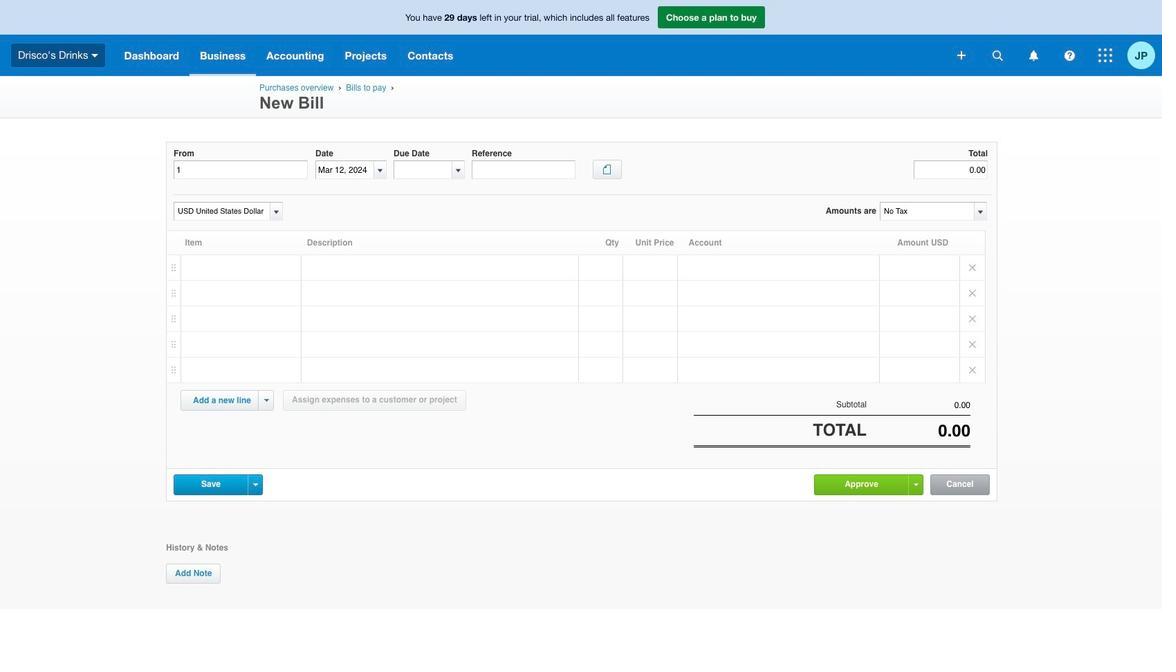 Task type: describe. For each thing, give the bounding box(es) containing it.
2 delete line item image from the top
[[961, 281, 986, 306]]

1 delete line item image from the top
[[961, 307, 986, 332]]

3 delete line item image from the top
[[961, 332, 986, 357]]

2 svg image from the left
[[1065, 50, 1075, 61]]

more save options... image
[[253, 484, 258, 486]]



Task type: vqa. For each thing, say whether or not it's contained in the screenshot.
the New Website on the top left of page
no



Task type: locate. For each thing, give the bounding box(es) containing it.
more add line options... image
[[264, 399, 269, 402]]

0 vertical spatial delete line item image
[[961, 307, 986, 332]]

banner
[[0, 0, 1163, 76]]

svg image
[[1099, 48, 1113, 62], [993, 50, 1003, 61], [958, 51, 966, 60], [92, 54, 99, 57]]

delete line item image
[[961, 307, 986, 332], [961, 358, 986, 383]]

2 delete line item image from the top
[[961, 358, 986, 383]]

0 vertical spatial delete line item image
[[961, 255, 986, 280]]

None text field
[[174, 161, 308, 179], [174, 203, 268, 220], [867, 422, 971, 441], [174, 161, 308, 179], [174, 203, 268, 220], [867, 422, 971, 441]]

more approve options... image
[[914, 484, 919, 486]]

1 svg image from the left
[[1030, 50, 1039, 61]]

1 vertical spatial delete line item image
[[961, 358, 986, 383]]

0 horizontal spatial svg image
[[1030, 50, 1039, 61]]

1 vertical spatial delete line item image
[[961, 281, 986, 306]]

2 vertical spatial delete line item image
[[961, 332, 986, 357]]

None text field
[[472, 161, 576, 179], [914, 161, 988, 179], [316, 161, 374, 179], [395, 161, 452, 179], [881, 203, 974, 220], [867, 401, 971, 410], [472, 161, 576, 179], [914, 161, 988, 179], [316, 161, 374, 179], [395, 161, 452, 179], [881, 203, 974, 220], [867, 401, 971, 410]]

1 delete line item image from the top
[[961, 255, 986, 280]]

1 horizontal spatial svg image
[[1065, 50, 1075, 61]]

delete line item image
[[961, 255, 986, 280], [961, 281, 986, 306], [961, 332, 986, 357]]

svg image
[[1030, 50, 1039, 61], [1065, 50, 1075, 61]]



